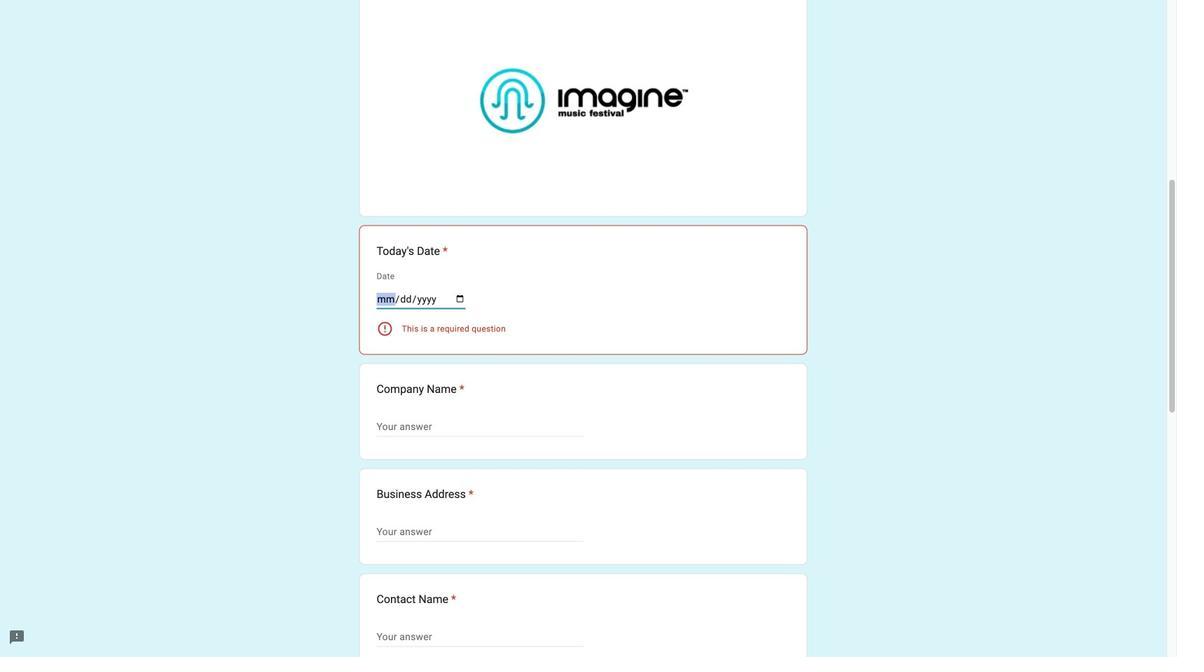 Task type: describe. For each thing, give the bounding box(es) containing it.
required question element for 1st heading
[[440, 243, 448, 260]]

2 heading from the top
[[377, 381, 465, 398]]

report a problem to google image
[[8, 629, 25, 646]]

required question element for 1st heading from the bottom of the page
[[449, 591, 456, 608]]

required question element for 3rd heading
[[466, 486, 474, 503]]

required question element for 3rd heading from the bottom
[[457, 381, 465, 398]]



Task type: vqa. For each thing, say whether or not it's contained in the screenshot.
rawing
no



Task type: locate. For each thing, give the bounding box(es) containing it.
None date field
[[377, 291, 466, 308]]

heading
[[377, 243, 448, 260], [377, 381, 465, 398], [377, 486, 474, 503], [377, 591, 456, 608]]

list item
[[359, 0, 808, 217]]

None text field
[[377, 524, 584, 541]]

required question element
[[440, 243, 448, 260], [457, 381, 465, 398], [466, 486, 474, 503], [449, 591, 456, 608]]

4 heading from the top
[[377, 591, 456, 608]]

None text field
[[377, 419, 584, 436], [377, 629, 584, 646], [377, 419, 584, 436], [377, 629, 584, 646]]

1 heading from the top
[[377, 243, 448, 260]]

3 heading from the top
[[377, 486, 474, 503]]

alert
[[377, 321, 790, 338]]



